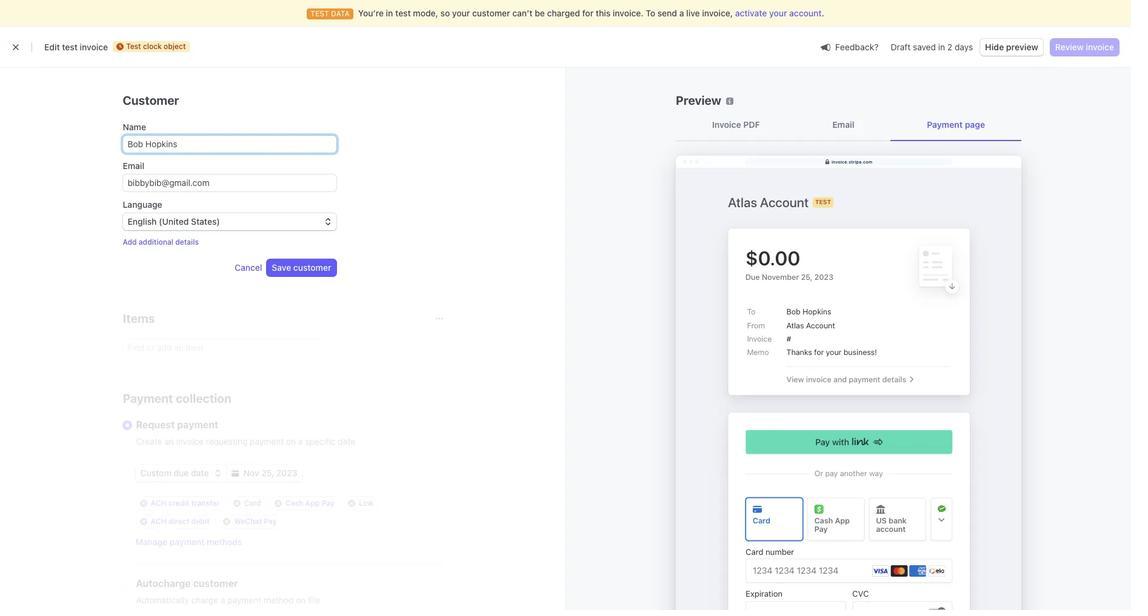 Task type: describe. For each thing, give the bounding box(es) containing it.
edit test invoice
[[44, 42, 108, 52]]

manage
[[136, 537, 167, 547]]

direct
[[168, 517, 189, 526]]

invoice
[[712, 119, 741, 130]]

invoice.
[[613, 8, 644, 18]]

manage payment methods button
[[136, 537, 242, 549]]

0 vertical spatial test
[[395, 8, 411, 18]]

25,
[[261, 468, 274, 478]]

english (united states) button
[[123, 213, 336, 230]]

ach direct debit
[[151, 517, 210, 526]]

saved
[[913, 42, 936, 52]]

automatically
[[136, 595, 189, 606]]

request payment create an invoice requesting payment on a specific date
[[136, 420, 355, 447]]

0 vertical spatial a
[[679, 8, 684, 18]]

feedback? button
[[816, 38, 884, 55]]

invoice inside 'request payment create an invoice requesting payment on a specific date'
[[176, 437, 204, 447]]

states)
[[191, 216, 220, 227]]

hide
[[985, 42, 1004, 52]]

wechat pay
[[234, 517, 277, 526]]

1 horizontal spatial pay
[[322, 499, 335, 508]]

Email text field
[[123, 175, 336, 192]]

this
[[596, 8, 611, 18]]

customer for autocharge
[[193, 578, 238, 589]]

add
[[123, 238, 137, 247]]

ach for ach direct debit
[[151, 517, 167, 526]]

remove card image
[[233, 500, 240, 507]]

add additional details
[[123, 238, 199, 247]]

details
[[175, 238, 199, 247]]

custom due date button
[[136, 465, 226, 482]]

clock
[[143, 42, 162, 51]]

date inside 'request payment create an invoice requesting payment on a specific date'
[[338, 437, 355, 447]]

send
[[658, 8, 677, 18]]

tab list containing invoice pdf
[[676, 109, 1022, 141]]

test clock object
[[126, 42, 186, 51]]

payment inside autocharge customer automatically charge a payment method on file
[[227, 595, 261, 606]]

payment up 25,
[[250, 437, 284, 447]]

to
[[646, 8, 655, 18]]

credit
[[168, 499, 189, 508]]

english (united states)
[[128, 216, 220, 227]]

debit
[[191, 517, 210, 526]]

name
[[123, 122, 146, 132]]

toolbar containing ach credit transfer
[[136, 497, 443, 529]]

on for payment
[[286, 437, 296, 447]]

preview
[[676, 93, 721, 107]]

file
[[308, 595, 320, 606]]

live
[[686, 8, 700, 18]]

nov 25, 2023 button
[[226, 465, 302, 482]]

edit
[[44, 42, 60, 52]]

payment page
[[927, 119, 985, 130]]

customer
[[123, 93, 179, 107]]

2
[[948, 42, 953, 52]]

create
[[136, 437, 162, 447]]

1 vertical spatial email
[[123, 161, 144, 171]]

charge
[[191, 595, 218, 606]]

preview
[[1006, 42, 1038, 52]]

invoice pdf
[[712, 119, 760, 130]]

additional
[[139, 238, 173, 247]]

transfer
[[191, 499, 220, 508]]

svg image for nov 25, 2023
[[231, 470, 239, 477]]

.
[[822, 8, 824, 18]]

items
[[123, 312, 155, 326]]

save customer
[[272, 263, 331, 273]]

charged
[[547, 8, 580, 18]]

invoice.stripe.com
[[832, 159, 873, 164]]

specific
[[305, 437, 336, 447]]

hide preview button
[[980, 39, 1043, 56]]

1 horizontal spatial email
[[833, 119, 855, 130]]

review invoice
[[1055, 42, 1114, 52]]

collection
[[176, 392, 232, 406]]

language
[[123, 199, 162, 210]]

cancel button
[[235, 262, 262, 274]]

on for customer
[[296, 595, 306, 606]]

2023
[[276, 468, 297, 478]]

1 your from the left
[[452, 8, 470, 18]]

remove link image
[[348, 500, 355, 507]]

invoice,
[[702, 8, 733, 18]]

a inside 'request payment create an invoice requesting payment on a specific date'
[[298, 437, 303, 447]]

0 horizontal spatial invoice
[[80, 42, 108, 52]]

test
[[126, 42, 141, 51]]

pdf
[[743, 119, 760, 130]]

ach for ach credit transfer
[[151, 499, 167, 508]]

customer for save
[[293, 263, 331, 273]]

0 vertical spatial customer
[[472, 8, 510, 18]]



Task type: vqa. For each thing, say whether or not it's contained in the screenshot.
on within the 'Autocharge customer Automatically charge a payment method on file'
yes



Task type: locate. For each thing, give the bounding box(es) containing it.
svg image inside nov 25, 2023 button
[[231, 470, 239, 477]]

be
[[535, 8, 545, 18]]

activate
[[735, 8, 767, 18]]

in left 2
[[938, 42, 945, 52]]

nov 25, 2023
[[243, 468, 297, 478]]

1 horizontal spatial payment
[[927, 119, 963, 130]]

0 vertical spatial on
[[286, 437, 296, 447]]

review
[[1055, 42, 1084, 52]]

0 horizontal spatial test
[[62, 42, 78, 52]]

payment for payment collection
[[123, 392, 173, 406]]

svg image for custom due date
[[214, 470, 221, 477]]

remove wechat pay image
[[223, 518, 230, 526]]

remove ach credit transfer image
[[140, 500, 147, 507]]

ach right "remove ach direct debit" image
[[151, 517, 167, 526]]

payment down ach direct debit
[[170, 537, 205, 547]]

svg image up transfer
[[214, 470, 221, 477]]

in
[[386, 8, 393, 18], [938, 42, 945, 52]]

1 vertical spatial payment
[[123, 392, 173, 406]]

0 vertical spatial pay
[[322, 499, 335, 508]]

0 horizontal spatial svg image
[[214, 470, 221, 477]]

toolbar
[[136, 497, 443, 529]]

2 vertical spatial a
[[221, 595, 225, 606]]

0 horizontal spatial your
[[452, 8, 470, 18]]

1 vertical spatial customer
[[293, 263, 331, 273]]

0 horizontal spatial pay
[[264, 517, 277, 526]]

autocharge
[[136, 578, 191, 589]]

1 vertical spatial in
[[938, 42, 945, 52]]

1 horizontal spatial in
[[938, 42, 945, 52]]

remove ach direct debit image
[[140, 518, 147, 526]]

hide preview
[[985, 42, 1038, 52]]

account
[[789, 8, 822, 18]]

pay down "remove cash app pay" icon
[[264, 517, 277, 526]]

add additional details button
[[123, 238, 199, 247]]

(united
[[159, 216, 189, 227]]

2 svg image from the left
[[231, 470, 239, 477]]

ach right remove ach credit transfer image
[[151, 499, 167, 508]]

due
[[174, 468, 189, 478]]

2 your from the left
[[769, 8, 787, 18]]

customer right the save
[[293, 263, 331, 273]]

0 vertical spatial in
[[386, 8, 393, 18]]

draft saved in 2 days
[[891, 42, 973, 52]]

1 horizontal spatial test
[[395, 8, 411, 18]]

1 vertical spatial on
[[296, 595, 306, 606]]

save customer button
[[267, 259, 336, 276]]

on inside 'request payment create an invoice requesting payment on a specific date'
[[286, 437, 296, 447]]

tab list
[[676, 109, 1022, 141]]

invoice inside button
[[1086, 42, 1114, 52]]

1 horizontal spatial customer
[[293, 263, 331, 273]]

svg image
[[214, 470, 221, 477], [231, 470, 239, 477]]

customer inside button
[[293, 263, 331, 273]]

svg image left nov
[[231, 470, 239, 477]]

cash app pay
[[285, 499, 335, 508]]

1 horizontal spatial invoice
[[176, 437, 204, 447]]

method
[[264, 595, 294, 606]]

2 horizontal spatial invoice
[[1086, 42, 1114, 52]]

2 ach from the top
[[151, 517, 167, 526]]

test left mode,
[[395, 8, 411, 18]]

customer up charge
[[193, 578, 238, 589]]

1 vertical spatial pay
[[264, 517, 277, 526]]

date inside custom due date popup button
[[191, 468, 209, 478]]

page
[[965, 119, 985, 130]]

0 horizontal spatial customer
[[193, 578, 238, 589]]

Name text field
[[123, 136, 336, 153]]

email down name
[[123, 161, 144, 171]]

0 vertical spatial ach
[[151, 499, 167, 508]]

on inside autocharge customer automatically charge a payment method on file
[[296, 595, 306, 606]]

payment collection
[[123, 392, 232, 406]]

a left live
[[679, 8, 684, 18]]

a
[[679, 8, 684, 18], [298, 437, 303, 447], [221, 595, 225, 606]]

payment left method at the bottom of the page
[[227, 595, 261, 606]]

0 horizontal spatial a
[[221, 595, 225, 606]]

ach
[[151, 499, 167, 508], [151, 517, 167, 526]]

invoice right review
[[1086, 42, 1114, 52]]

methods
[[207, 537, 242, 547]]

1 horizontal spatial date
[[338, 437, 355, 447]]

1 horizontal spatial your
[[769, 8, 787, 18]]

1 vertical spatial date
[[191, 468, 209, 478]]

a right charge
[[221, 595, 225, 606]]

review invoice button
[[1051, 39, 1119, 56]]

link
[[359, 499, 374, 508]]

customer
[[472, 8, 510, 18], [293, 263, 331, 273], [193, 578, 238, 589]]

activate your account link
[[735, 7, 822, 19]]

date right due
[[191, 468, 209, 478]]

on left file in the bottom of the page
[[296, 595, 306, 606]]

an
[[164, 437, 174, 447]]

autocharge customer automatically charge a payment method on file
[[136, 578, 320, 606]]

svg image inside custom due date popup button
[[214, 470, 221, 477]]

customer left can't
[[472, 8, 510, 18]]

pay right the app
[[322, 499, 335, 508]]

1 vertical spatial a
[[298, 437, 303, 447]]

your right activate
[[769, 8, 787, 18]]

0 vertical spatial email
[[833, 119, 855, 130]]

mode,
[[413, 8, 438, 18]]

english
[[128, 216, 157, 227]]

draft
[[891, 42, 911, 52]]

1 vertical spatial test
[[62, 42, 78, 52]]

1 horizontal spatial svg image
[[231, 470, 239, 477]]

email
[[833, 119, 855, 130], [123, 161, 144, 171]]

a left specific
[[298, 437, 303, 447]]

ach credit transfer
[[151, 499, 220, 508]]

email up the invoice.stripe.com in the top right of the page
[[833, 119, 855, 130]]

2 horizontal spatial a
[[679, 8, 684, 18]]

1 ach from the top
[[151, 499, 167, 508]]

payment up request
[[123, 392, 173, 406]]

nov
[[243, 468, 259, 478]]

payment down collection
[[177, 420, 218, 430]]

0 vertical spatial date
[[338, 437, 355, 447]]

you're in test mode, so your customer can't be charged for this invoice. to send a live invoice, activate your account .
[[358, 8, 824, 18]]

invoice right an
[[176, 437, 204, 447]]

wechat
[[234, 517, 262, 526]]

manage payment methods
[[136, 537, 242, 547]]

on
[[286, 437, 296, 447], [296, 595, 306, 606]]

payment left the page
[[927, 119, 963, 130]]

cash
[[285, 499, 303, 508]]

requesting
[[206, 437, 248, 447]]

for
[[582, 8, 594, 18]]

save
[[272, 263, 291, 273]]

0 horizontal spatial in
[[386, 8, 393, 18]]

payment
[[927, 119, 963, 130], [123, 392, 173, 406]]

remove cash app pay image
[[274, 500, 282, 507]]

object
[[164, 42, 186, 51]]

date
[[338, 437, 355, 447], [191, 468, 209, 478]]

invoice
[[80, 42, 108, 52], [1086, 42, 1114, 52], [176, 437, 204, 447]]

request
[[136, 420, 175, 430]]

test
[[395, 8, 411, 18], [62, 42, 78, 52]]

payment for payment page
[[927, 119, 963, 130]]

0 horizontal spatial payment
[[123, 392, 173, 406]]

custom due date
[[140, 468, 209, 478]]

0 horizontal spatial email
[[123, 161, 144, 171]]

1 svg image from the left
[[214, 470, 221, 477]]

you're
[[358, 8, 384, 18]]

0 horizontal spatial date
[[191, 468, 209, 478]]

pay
[[322, 499, 335, 508], [264, 517, 277, 526]]

in right you're
[[386, 8, 393, 18]]

2 horizontal spatial customer
[[472, 8, 510, 18]]

can't
[[512, 8, 533, 18]]

feedback?
[[835, 42, 879, 52]]

your right so
[[452, 8, 470, 18]]

date right specific
[[338, 437, 355, 447]]

so
[[440, 8, 450, 18]]

payment inside button
[[170, 537, 205, 547]]

customer inside autocharge customer automatically charge a payment method on file
[[193, 578, 238, 589]]

invoice left test
[[80, 42, 108, 52]]

app
[[305, 499, 320, 508]]

2 vertical spatial customer
[[193, 578, 238, 589]]

test right edit
[[62, 42, 78, 52]]

days
[[955, 42, 973, 52]]

1 vertical spatial ach
[[151, 517, 167, 526]]

on left specific
[[286, 437, 296, 447]]

1 horizontal spatial a
[[298, 437, 303, 447]]

a inside autocharge customer automatically charge a payment method on file
[[221, 595, 225, 606]]

cancel
[[235, 263, 262, 273]]

card
[[244, 499, 261, 508]]

0 vertical spatial payment
[[927, 119, 963, 130]]



